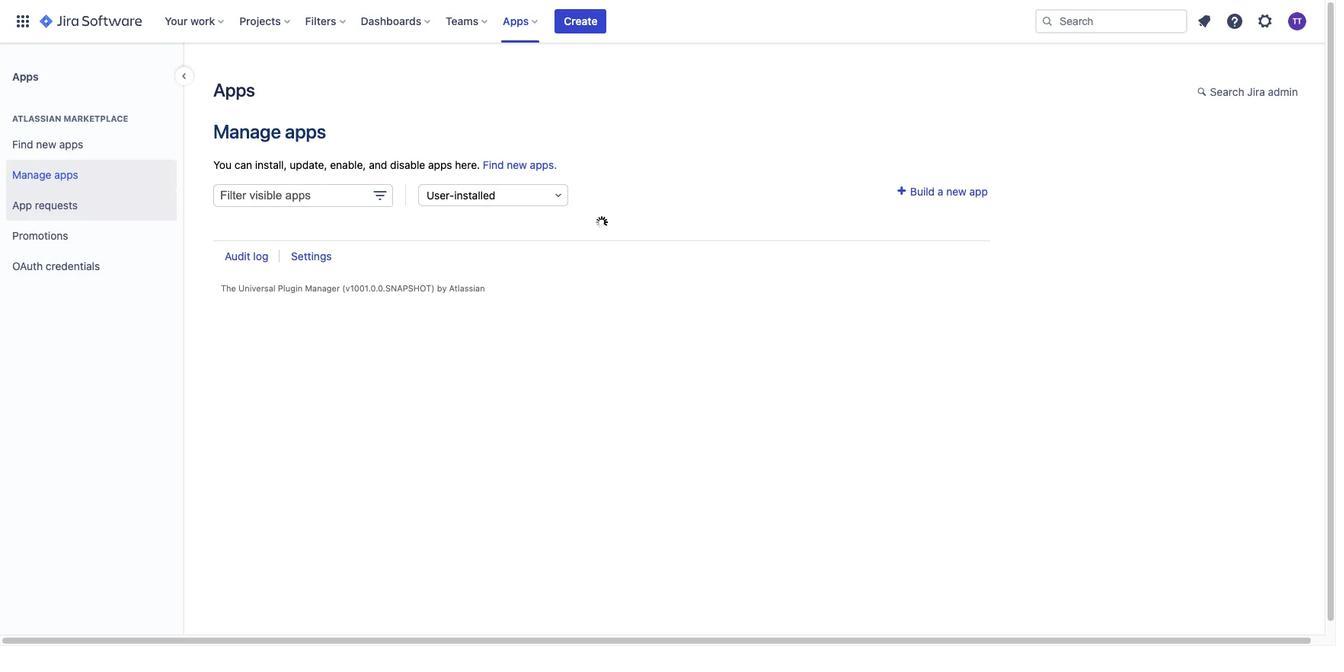Task type: describe. For each thing, give the bounding box(es) containing it.
a
[[938, 185, 943, 198]]

atlassian marketplace group
[[6, 98, 177, 286]]

app
[[12, 199, 32, 211]]

apps button
[[498, 9, 544, 34]]

help image
[[1226, 12, 1244, 30]]

audit log link
[[225, 250, 268, 263]]

banner containing your work
[[0, 0, 1325, 43]]

user-installed
[[427, 189, 495, 202]]

by
[[437, 284, 447, 294]]

apps inside find new apps link
[[59, 138, 83, 151]]

and
[[369, 159, 387, 172]]

notifications image
[[1195, 12, 1214, 30]]

teams button
[[441, 9, 494, 34]]

universal
[[239, 284, 276, 294]]

manage apps inside atlassian marketplace group
[[12, 168, 78, 181]]

install,
[[255, 159, 287, 172]]

settings link
[[291, 250, 332, 263]]

filters
[[305, 14, 336, 27]]

can
[[234, 159, 252, 172]]

you can install, update, enable, and disable apps here. find new apps.
[[213, 159, 557, 172]]

app requests link
[[6, 190, 177, 221]]

search jira admin
[[1210, 85, 1298, 98]]

0 vertical spatial manage
[[213, 120, 281, 142]]

1 vertical spatial new
[[507, 159, 527, 172]]

appswitcher icon image
[[14, 12, 32, 30]]

apps.
[[530, 159, 557, 172]]

find new apps. link
[[483, 159, 557, 172]]

manage apps link
[[6, 160, 177, 190]]

1 vertical spatial atlassian
[[449, 284, 485, 294]]

work
[[190, 14, 215, 27]]

Search field
[[1035, 9, 1188, 34]]

create button
[[555, 9, 607, 34]]

find inside find new apps link
[[12, 138, 33, 151]]

build
[[910, 185, 935, 198]]

(v1001.0.0.snapshot)
[[342, 284, 435, 294]]

apps inside 'manage apps' link
[[54, 168, 78, 181]]

your work
[[165, 14, 215, 27]]

dashboards
[[361, 14, 421, 27]]

you
[[213, 159, 232, 172]]

enable,
[[330, 159, 366, 172]]

user-
[[427, 189, 454, 202]]

credentials
[[46, 259, 100, 272]]

settings image
[[1256, 12, 1275, 30]]

settings
[[291, 250, 332, 263]]



Task type: locate. For each thing, give the bounding box(es) containing it.
here.
[[455, 159, 480, 172]]

requests
[[35, 199, 78, 211]]

0 horizontal spatial apps
[[12, 70, 39, 83]]

the universal plugin manager (v1001.0.0.snapshot) by atlassian
[[221, 284, 485, 294]]

1 vertical spatial manage
[[12, 168, 51, 181]]

find down the atlassian marketplace
[[12, 138, 33, 151]]

None field
[[213, 185, 393, 207]]

new inside atlassian marketplace group
[[36, 138, 56, 151]]

apps left here. at the top left of the page
[[428, 159, 452, 172]]

projects
[[239, 14, 281, 27]]

find right here. at the top left of the page
[[483, 159, 504, 172]]

1 horizontal spatial apps
[[213, 79, 255, 101]]

manage apps up install,
[[213, 120, 326, 142]]

2 vertical spatial new
[[946, 185, 967, 198]]

filters button
[[301, 9, 352, 34]]

manage up app
[[12, 168, 51, 181]]

atlassian up find new apps
[[12, 114, 61, 123]]

projects button
[[235, 9, 296, 34]]

search jira admin link
[[1190, 81, 1306, 105]]

1 horizontal spatial find
[[483, 159, 504, 172]]

atlassian right "by"
[[449, 284, 485, 294]]

manage up can
[[213, 120, 281, 142]]

marketplace
[[64, 114, 128, 123]]

the
[[221, 284, 236, 294]]

0 horizontal spatial new
[[36, 138, 56, 151]]

teams
[[446, 14, 479, 27]]

apps down the appswitcher icon in the left top of the page
[[12, 70, 39, 83]]

0 vertical spatial find
[[12, 138, 33, 151]]

1 vertical spatial manage apps
[[12, 168, 78, 181]]

0 horizontal spatial manage
[[12, 168, 51, 181]]

2 horizontal spatial apps
[[503, 14, 529, 27]]

0 vertical spatial new
[[36, 138, 56, 151]]

your profile and settings image
[[1288, 12, 1307, 30]]

apps up update,
[[285, 120, 326, 142]]

search
[[1210, 85, 1244, 98]]

small image
[[1197, 86, 1209, 98]]

admin
[[1268, 85, 1298, 98]]

new
[[36, 138, 56, 151], [507, 159, 527, 172], [946, 185, 967, 198]]

app
[[969, 185, 988, 198]]

find new apps link
[[6, 130, 177, 160]]

your work button
[[160, 9, 230, 34]]

apps inside dropdown button
[[503, 14, 529, 27]]

1 horizontal spatial manage apps
[[213, 120, 326, 142]]

manage inside atlassian marketplace group
[[12, 168, 51, 181]]

audit
[[225, 250, 250, 263]]

manage apps
[[213, 120, 326, 142], [12, 168, 78, 181]]

1 horizontal spatial atlassian
[[449, 284, 485, 294]]

atlassian inside group
[[12, 114, 61, 123]]

0 vertical spatial atlassian
[[12, 114, 61, 123]]

atlassian marketplace
[[12, 114, 128, 123]]

apps right teams dropdown button
[[503, 14, 529, 27]]

primary element
[[9, 0, 1035, 43]]

plugin
[[278, 284, 303, 294]]

new left apps.
[[507, 159, 527, 172]]

0 horizontal spatial find
[[12, 138, 33, 151]]

find
[[12, 138, 33, 151], [483, 159, 504, 172]]

update,
[[290, 159, 327, 172]]

apps
[[285, 120, 326, 142], [59, 138, 83, 151], [428, 159, 452, 172], [54, 168, 78, 181]]

find new apps
[[12, 138, 83, 151]]

oauth credentials link
[[6, 251, 177, 282]]

0 vertical spatial manage apps
[[213, 120, 326, 142]]

new down the atlassian marketplace
[[36, 138, 56, 151]]

audit log
[[225, 250, 268, 263]]

jira
[[1247, 85, 1265, 98]]

promotions
[[12, 229, 68, 242]]

your
[[165, 14, 188, 27]]

atlassian link
[[449, 284, 485, 294]]

promotions link
[[6, 221, 177, 251]]

new right 'a'
[[946, 185, 967, 198]]

atlassian
[[12, 114, 61, 123], [449, 284, 485, 294]]

oauth
[[12, 259, 43, 272]]

1 horizontal spatial manage
[[213, 120, 281, 142]]

app requests
[[12, 199, 78, 211]]

0 horizontal spatial atlassian
[[12, 114, 61, 123]]

apps down projects
[[213, 79, 255, 101]]

manager
[[305, 284, 340, 294]]

apps
[[503, 14, 529, 27], [12, 70, 39, 83], [213, 79, 255, 101]]

search image
[[1041, 15, 1054, 27]]

dashboards button
[[356, 9, 437, 34]]

small image
[[895, 185, 907, 198]]

0 horizontal spatial manage apps
[[12, 168, 78, 181]]

2 horizontal spatial new
[[946, 185, 967, 198]]

apps up the "requests"
[[54, 168, 78, 181]]

create
[[564, 14, 598, 27]]

manage apps up "app requests"
[[12, 168, 78, 181]]

banner
[[0, 0, 1325, 43]]

apps down the atlassian marketplace
[[59, 138, 83, 151]]

log
[[253, 250, 268, 263]]

manage
[[213, 120, 281, 142], [12, 168, 51, 181]]

disable
[[390, 159, 425, 172]]

1 vertical spatial find
[[483, 159, 504, 172]]

build a new app link
[[895, 185, 988, 198]]

oauth credentials
[[12, 259, 100, 272]]

build a new app
[[907, 185, 988, 198]]

installed
[[454, 189, 495, 202]]

1 horizontal spatial new
[[507, 159, 527, 172]]

jira software image
[[40, 12, 142, 30], [40, 12, 142, 30]]



Task type: vqa. For each thing, say whether or not it's contained in the screenshot.
the bottom the open IMAGE
no



